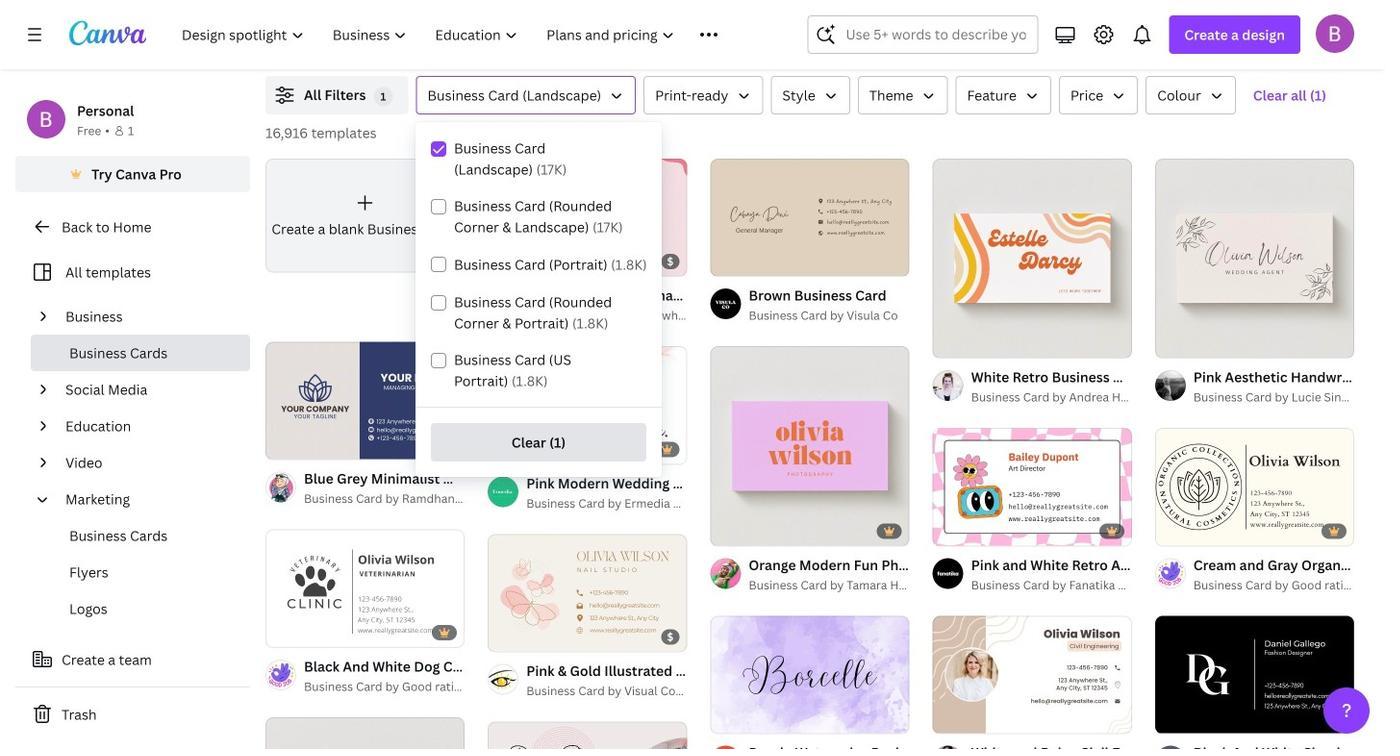 Task type: vqa. For each thing, say whether or not it's contained in the screenshot.
pink feminine beautiful business women photo salon nail art hair dresser jewelry business cards
yes



Task type: describe. For each thing, give the bounding box(es) containing it.
pink aesthetic handwritten wedding agent business card image
[[1155, 159, 1355, 358]]

white retro business card image
[[933, 159, 1132, 358]]

pink and black minimal personalised business card image
[[488, 159, 687, 276]]

brown  business card image
[[710, 159, 910, 276]]

pink feminine beautiful business women photo salon nail art hair dresser jewelry business cards image
[[488, 722, 687, 750]]

pink and white retro art director business card image
[[933, 428, 1132, 546]]

cream and gray organic natural cosmetics single-side business card image
[[1155, 428, 1355, 546]]

orange modern fun photography business card image
[[710, 347, 910, 546]]

lilac purple colorful neon bright bold cheerful brand business card image
[[266, 718, 465, 750]]



Task type: locate. For each thing, give the bounding box(es) containing it.
pink & gold illustrated watercolor butterflies nail studio business card image
[[488, 535, 687, 652]]

bob builder image
[[1316, 14, 1355, 53]]

Search search field
[[846, 16, 1026, 53]]

top level navigation element
[[169, 15, 761, 54], [169, 15, 761, 54]]

white and beige civil engineering minimalist business card image
[[933, 616, 1132, 734]]

blue grey minimalist modern business card image
[[266, 342, 465, 459]]

purple watercolor business card image
[[710, 616, 910, 734]]

None search field
[[808, 15, 1039, 54]]

1 filter options selected element
[[374, 87, 393, 106]]

pink modern wedding organizer business card image
[[488, 347, 687, 464]]

black and white simple personal business card image
[[1155, 616, 1355, 734]]

create a blank business card element
[[266, 159, 465, 273]]

black and white dog cat veterinary clinic veterinarian single-side business card image
[[266, 530, 465, 647]]



